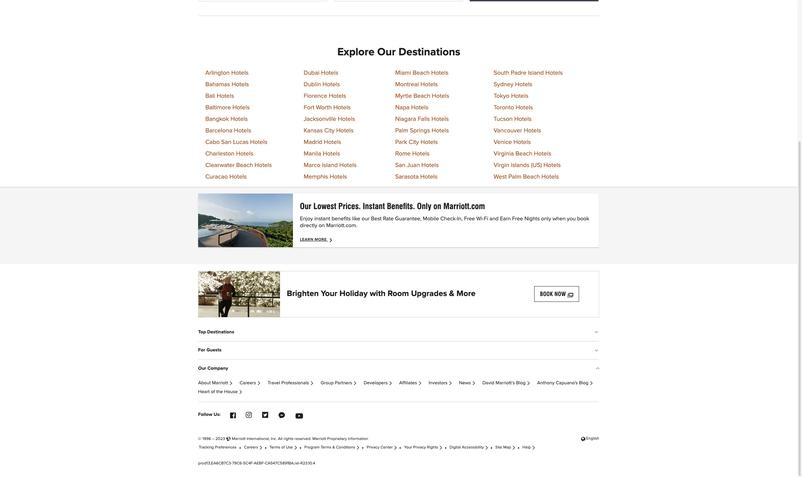 Task type: describe. For each thing, give the bounding box(es) containing it.
1 free from the left
[[464, 216, 475, 222]]

rome hotels link
[[396, 151, 430, 157]]

travel
[[268, 381, 280, 386]]

mobile
[[423, 216, 439, 222]]

of for heart
[[211, 390, 215, 395]]

virgin islands (us) hotels link
[[494, 162, 561, 169]]

myrtle beach hotels link
[[396, 93, 449, 99]]

beach for myrtle
[[414, 93, 431, 99]]

charleston hotels link
[[205, 151, 253, 157]]

arrow right image for david marriott's blog
[[527, 382, 531, 386]]

fort worth hotels link
[[304, 105, 351, 111]]

instant
[[315, 216, 330, 222]]

use
[[286, 446, 293, 450]]

marriott international, inc. all rights reserved. marriott proprietary information
[[232, 437, 368, 441]]

company
[[208, 366, 228, 371]]

1 horizontal spatial on
[[434, 202, 442, 211]]

digital accessibility link
[[450, 446, 489, 450]]

2 horizontal spatial marriott
[[313, 437, 326, 441]]

florence hotels
[[304, 93, 346, 99]]

rights
[[284, 437, 294, 441]]

springs
[[410, 128, 430, 134]]

fort
[[304, 105, 315, 111]]

0 vertical spatial careers
[[240, 381, 256, 386]]

charleston
[[205, 151, 235, 157]]

arrow down image
[[596, 331, 599, 336]]

arrow right image for investors
[[449, 382, 453, 386]]

0 horizontal spatial palm
[[396, 128, 409, 134]]

arrow right image for heart of the house
[[239, 391, 243, 394]]

your privacy rights
[[404, 446, 438, 450]]

myrtle beach hotels
[[396, 93, 449, 99]]

anthony capuano's blog link
[[538, 381, 594, 386]]

bangkok hotels
[[205, 116, 248, 122]]

mi globe image
[[226, 436, 231, 442]]

dot image for privacy
[[362, 447, 364, 449]]

dublin hotels link
[[304, 81, 340, 88]]

arrow right image for top careers link
[[257, 382, 261, 386]]

south padre island hotels link
[[494, 70, 563, 76]]

0 horizontal spatial san
[[221, 139, 232, 145]]

heart of the house
[[198, 390, 238, 395]]

destinations inside "top destinations" link
[[207, 330, 234, 335]]

proprietary
[[327, 437, 347, 441]]

florence
[[304, 93, 327, 99]]

juan
[[407, 162, 420, 169]]

arrow right image for news link
[[472, 382, 476, 386]]

0 horizontal spatial &
[[333, 446, 335, 450]]

digital
[[450, 446, 461, 450]]

arrow right image for affiliates
[[418, 382, 422, 386]]

memphis
[[304, 174, 328, 180]]

curacao hotels
[[205, 174, 247, 180]]

arrow right image for about marriott "link"
[[229, 382, 233, 386]]

dot image for digital
[[445, 447, 447, 449]]

venice hotels
[[494, 139, 531, 145]]

david
[[483, 381, 495, 386]]

virginia beach hotels link
[[494, 151, 552, 157]]

explore
[[338, 47, 375, 58]]

1 privacy from the left
[[367, 446, 380, 450]]

manila hotels
[[304, 151, 340, 157]]

program terms & conditions
[[305, 446, 355, 450]]

1 terms from the left
[[270, 446, 280, 450]]

baltimore hotels link
[[205, 105, 250, 111]]

city for park
[[409, 139, 419, 145]]

1 horizontal spatial marriott
[[232, 437, 246, 441]]

privacy center link
[[367, 446, 398, 450]]

marco island hotels link
[[304, 162, 357, 169]]

west palm beach hotels
[[494, 174, 559, 180]]

dot image for terms of use
[[265, 447, 267, 449]]

5 dot image from the left
[[518, 447, 520, 449]]

follow us:
[[198, 413, 221, 418]]

for guests link
[[198, 343, 599, 358]]

investors link
[[429, 381, 453, 386]]

site map link
[[496, 446, 516, 450]]

arlington
[[205, 70, 230, 76]]

1 horizontal spatial &
[[449, 290, 455, 298]]

program
[[305, 446, 320, 450]]

on inside enjoy instant benefits like our best rate guarantee, mobile check-in, free wi-fi and earn free nights only when you book directly on marriott.com.
[[319, 223, 325, 228]]

dot image for careers
[[239, 447, 241, 449]]

tracking
[[199, 446, 214, 450]]

marriott's
[[496, 381, 515, 386]]

baltimore hotels
[[205, 105, 250, 111]]

partners
[[335, 381, 352, 386]]

affiliates link
[[400, 381, 422, 386]]

blog for david marriott's blog
[[516, 381, 526, 386]]

of for terms
[[282, 446, 285, 450]]

investors
[[429, 381, 448, 386]]

arrow right image for group partners
[[353, 382, 357, 386]]

globe image
[[582, 437, 586, 441]]

beach down virgin islands (us) hotels link
[[523, 174, 540, 180]]

center
[[381, 446, 393, 450]]

enjoy instant benefits like our best rate guarantee, mobile check-in, free wi-fi and earn free nights only when you book directly on marriott.com.
[[300, 216, 590, 228]]

terms of use link
[[270, 446, 298, 450]]

arrow down image
[[596, 349, 599, 354]]

prices.
[[339, 202, 361, 211]]

dot image for program
[[300, 447, 301, 449]]

virgin
[[494, 162, 510, 169]]

napa hotels
[[396, 105, 429, 111]]

vancouver
[[494, 128, 523, 134]]

fort worth hotels
[[304, 105, 351, 111]]

learn more link
[[300, 238, 335, 243]]

0 horizontal spatial your
[[321, 290, 338, 298]]

bangkok
[[205, 116, 229, 122]]

professionals
[[281, 381, 309, 386]]

tokyo hotels link
[[494, 93, 529, 99]]

arrow up image
[[596, 367, 599, 373]]

park city hotels
[[396, 139, 438, 145]]

2 privacy from the left
[[413, 446, 426, 450]]

cabo
[[205, 139, 220, 145]]

arrow right image for digital accessibility
[[485, 447, 489, 450]]

map
[[504, 446, 511, 450]]

benefits.
[[387, 202, 415, 211]]

for
[[198, 348, 205, 353]]

niagara
[[396, 116, 416, 122]]

arlington hotels
[[205, 70, 249, 76]]

arrow right image for program terms & conditions
[[356, 447, 360, 450]]

2 horizontal spatial our
[[377, 47, 396, 58]]

lowest
[[314, 202, 337, 211]]

beach for virginia
[[516, 151, 533, 157]]

our for lowest
[[300, 202, 312, 211]]

falls
[[418, 116, 430, 122]]



Task type: locate. For each thing, give the bounding box(es) containing it.
bahamas
[[205, 81, 230, 88]]

beach down the charleston hotels link
[[236, 162, 253, 169]]

in,
[[457, 216, 463, 222]]

our up about
[[198, 366, 206, 371]]

book direct image
[[198, 194, 293, 247]]

free right in,
[[464, 216, 475, 222]]

tucson
[[494, 116, 513, 122]]

careers link down the international,
[[244, 446, 263, 450]]

0 vertical spatial careers link
[[240, 381, 261, 386]]

arrow right image inside heart of the house link
[[239, 391, 243, 394]]

arrow right image for developers
[[389, 382, 393, 386]]

free right earn
[[512, 216, 523, 222]]

1 horizontal spatial destinations
[[399, 47, 461, 58]]

benefits
[[332, 216, 351, 222]]

0 horizontal spatial privacy
[[367, 446, 380, 450]]

san juan hotels
[[396, 162, 439, 169]]

your privacy rights link
[[404, 446, 443, 450]]

1 horizontal spatial more
[[457, 290, 476, 298]]

0 vertical spatial san
[[221, 139, 232, 145]]

woman with ice skates sipping hot cocoa looking at lights on ice rink image
[[199, 272, 280, 317]]

arrow right image inside digital accessibility link
[[485, 447, 489, 450]]

0 vertical spatial on
[[434, 202, 442, 211]]

careers
[[240, 381, 256, 386], [244, 446, 258, 450]]

city up rome hotels link
[[409, 139, 419, 145]]

arrow right image right affiliates
[[418, 382, 422, 386]]

like
[[352, 216, 361, 222]]

free
[[464, 216, 475, 222], [512, 216, 523, 222]]

arrow right image inside privacy center link
[[394, 447, 398, 450]]

1 horizontal spatial your
[[404, 446, 412, 450]]

2 blog from the left
[[579, 381, 589, 386]]

dot image down marriott international, inc. all rights reserved. marriott proprietary information
[[300, 447, 301, 449]]

arrow right image for "learn more" link
[[329, 238, 335, 243]]

&
[[449, 290, 455, 298], [333, 446, 335, 450]]

1 horizontal spatial terms
[[321, 446, 332, 450]]

1 horizontal spatial palm
[[509, 174, 522, 180]]

destinations right top
[[207, 330, 234, 335]]

our
[[362, 216, 370, 222]]

jacksonville
[[304, 116, 336, 122]]

brighten your holiday with room upgrades & more
[[287, 290, 476, 298]]

niagara falls hotels link
[[396, 116, 449, 122]]

0 horizontal spatial blog
[[516, 381, 526, 386]]

r23.10.4
[[301, 462, 315, 466]]

0 vertical spatial destinations
[[399, 47, 461, 58]]

1 vertical spatial san
[[396, 162, 406, 169]]

arrow right image right use
[[294, 447, 298, 450]]

arrow right image inside david marriott's blog link
[[527, 382, 531, 386]]

memphis hotels
[[304, 174, 347, 180]]

careers down the international,
[[244, 446, 258, 450]]

news
[[459, 381, 471, 386]]

1 horizontal spatial city
[[409, 139, 419, 145]]

dubai
[[304, 70, 320, 76]]

careers link
[[240, 381, 261, 386], [244, 446, 263, 450]]

miami beach hotels link
[[396, 70, 449, 76]]

top destinations
[[198, 330, 234, 335]]

developers
[[364, 381, 388, 386]]

careers link left travel
[[240, 381, 261, 386]]

0 horizontal spatial marriott
[[212, 381, 228, 386]]

arrow right image for help link on the right bottom
[[532, 447, 536, 450]]

arrow right image right the news
[[472, 382, 476, 386]]

dot image
[[239, 447, 241, 449], [265, 447, 267, 449], [491, 447, 493, 449]]

0 horizontal spatial our
[[198, 366, 206, 371]]

1 blog from the left
[[516, 381, 526, 386]]

1 horizontal spatial free
[[512, 216, 523, 222]]

arrow right image inside terms of use link
[[294, 447, 298, 450]]

marriott right mi globe image
[[232, 437, 246, 441]]

terms down inc.
[[270, 446, 280, 450]]

2 free from the left
[[512, 216, 523, 222]]

upgrades
[[411, 290, 447, 298]]

bahamas hotels link
[[205, 81, 249, 88]]

1 vertical spatial palm
[[509, 174, 522, 180]]

5c4f-
[[243, 462, 254, 466]]

marriott up heart of the house link
[[212, 381, 228, 386]]

arrow right image down the international,
[[259, 447, 263, 450]]

0 vertical spatial our
[[377, 47, 396, 58]]

san juan hotels link
[[396, 162, 439, 169]]

arrow right image
[[329, 238, 335, 243], [229, 382, 233, 386], [257, 382, 261, 386], [472, 382, 476, 386], [590, 382, 594, 386], [259, 447, 263, 450], [294, 447, 298, 450], [512, 447, 516, 450], [532, 447, 536, 450]]

0 horizontal spatial more
[[315, 238, 327, 242]]

arrow right image left site
[[485, 447, 489, 450]]

& down the proprietary
[[333, 446, 335, 450]]

beach for miami
[[413, 70, 430, 76]]

memphis hotels link
[[304, 174, 347, 180]]

montreal
[[396, 81, 419, 88]]

dot image
[[300, 447, 301, 449], [362, 447, 364, 449], [400, 447, 401, 449], [445, 447, 447, 449], [518, 447, 520, 449]]

sarasota hotels
[[396, 174, 438, 180]]

0 vertical spatial island
[[528, 70, 544, 76]]

about
[[198, 381, 211, 386]]

arrow right image inside investors 'link'
[[449, 382, 453, 386]]

None submit
[[470, 0, 599, 1]]

arrow right image inside about marriott "link"
[[229, 382, 233, 386]]

venice hotels link
[[494, 139, 531, 145]]

0 vertical spatial your
[[321, 290, 338, 298]]

terms right 'program'
[[321, 446, 332, 450]]

careers left travel
[[240, 381, 256, 386]]

jacksonville hotels
[[304, 116, 355, 122]]

–
[[212, 437, 215, 441]]

4 dot image from the left
[[445, 447, 447, 449]]

2 terms from the left
[[321, 446, 332, 450]]

privacy left rights
[[413, 446, 426, 450]]

arrow right image inside developers link
[[389, 382, 393, 386]]

1 horizontal spatial privacy
[[413, 446, 426, 450]]

1 dot image from the left
[[239, 447, 241, 449]]

directly
[[300, 223, 317, 228]]

south padre island hotels
[[494, 70, 563, 76]]

2 dot image from the left
[[265, 447, 267, 449]]

blog for anthony capuano's blog
[[579, 381, 589, 386]]

dot image for your
[[400, 447, 401, 449]]

1 horizontal spatial blog
[[579, 381, 589, 386]]

arrow right image inside news link
[[472, 382, 476, 386]]

marriott.com
[[444, 202, 485, 211]]

ca547c5891ba,rel-
[[265, 462, 301, 466]]

dot image right center
[[400, 447, 401, 449]]

madrid hotels link
[[304, 139, 341, 145]]

montreal hotels
[[396, 81, 438, 88]]

arrow right image
[[310, 382, 314, 386], [353, 382, 357, 386], [389, 382, 393, 386], [418, 382, 422, 386], [449, 382, 453, 386], [527, 382, 531, 386], [239, 391, 243, 394], [356, 447, 360, 450], [394, 447, 398, 450], [439, 447, 443, 450], [485, 447, 489, 450]]

wi-
[[477, 216, 484, 222]]

arrow right image up the house
[[229, 382, 233, 386]]

arrow right image right rights
[[439, 447, 443, 450]]

arrow right image left group
[[310, 382, 314, 386]]

arrow right image inside affiliates link
[[418, 382, 422, 386]]

privacy left center
[[367, 446, 380, 450]]

1 horizontal spatial dot image
[[265, 447, 267, 449]]

0 horizontal spatial on
[[319, 223, 325, 228]]

our up miami
[[377, 47, 396, 58]]

arrow right image right help
[[532, 447, 536, 450]]

0 horizontal spatial destinations
[[207, 330, 234, 335]]

our company
[[198, 366, 228, 371]]

1 vertical spatial our
[[300, 202, 312, 211]]

explore our destinations
[[338, 47, 461, 58]]

reserved.
[[295, 437, 312, 441]]

miami beach hotels
[[396, 70, 449, 76]]

arrow right image right the house
[[239, 391, 243, 394]]

arrow right image inside travel professionals link
[[310, 382, 314, 386]]

1 vertical spatial on
[[319, 223, 325, 228]]

your right center
[[404, 446, 412, 450]]

island up memphis hotels link
[[322, 162, 338, 169]]

marriott up 'program'
[[313, 437, 326, 441]]

0 vertical spatial palm
[[396, 128, 409, 134]]

niagara falls hotels
[[396, 116, 449, 122]]

and
[[490, 216, 499, 222]]

blog right capuano's
[[579, 381, 589, 386]]

arrow right image inside help link
[[532, 447, 536, 450]]

of left use
[[282, 446, 285, 450]]

beach for clearwater
[[236, 162, 253, 169]]

now
[[555, 291, 566, 298]]

arrow right image right capuano's
[[590, 382, 594, 386]]

2 dot image from the left
[[362, 447, 364, 449]]

0 horizontal spatial dot image
[[239, 447, 241, 449]]

0 horizontal spatial terms
[[270, 446, 280, 450]]

dot image right preferences
[[239, 447, 241, 449]]

destinations up miami beach hotels link
[[399, 47, 461, 58]]

dot image left digital
[[445, 447, 447, 449]]

arrow right image right investors
[[449, 382, 453, 386]]

travel professionals link
[[268, 381, 314, 386]]

1 horizontal spatial island
[[528, 70, 544, 76]]

1 vertical spatial destinations
[[207, 330, 234, 335]]

opens in a new browser window. image
[[568, 291, 574, 298]]

1 vertical spatial more
[[457, 290, 476, 298]]

city down jacksonville hotels link
[[325, 128, 335, 134]]

2 horizontal spatial dot image
[[491, 447, 493, 449]]

1 vertical spatial your
[[404, 446, 412, 450]]

arrow right image right 'learn more'
[[329, 238, 335, 243]]

room
[[388, 290, 409, 298]]

rights
[[427, 446, 438, 450]]

0 horizontal spatial free
[[464, 216, 475, 222]]

guarantee,
[[395, 216, 422, 222]]

international,
[[247, 437, 270, 441]]

arrow right image for privacy center
[[394, 447, 398, 450]]

arrow right image for travel professionals
[[310, 382, 314, 386]]

1 horizontal spatial san
[[396, 162, 406, 169]]

arrow right image for site map link
[[512, 447, 516, 450]]

2 vertical spatial our
[[198, 366, 206, 371]]

1 vertical spatial of
[[282, 446, 285, 450]]

arrow right image right map
[[512, 447, 516, 450]]

marco
[[304, 162, 321, 169]]

0 horizontal spatial island
[[322, 162, 338, 169]]

david marriott's blog link
[[483, 381, 531, 386]]

3 dot image from the left
[[400, 447, 401, 449]]

hotels
[[231, 70, 249, 76], [321, 70, 339, 76], [431, 70, 449, 76], [546, 70, 563, 76], [232, 81, 249, 88], [323, 81, 340, 88], [421, 81, 438, 88], [515, 81, 533, 88], [217, 93, 234, 99], [329, 93, 346, 99], [432, 93, 449, 99], [511, 93, 529, 99], [233, 105, 250, 111], [334, 105, 351, 111], [411, 105, 429, 111], [516, 105, 533, 111], [231, 116, 248, 122], [338, 116, 355, 122], [432, 116, 449, 122], [515, 116, 532, 122], [234, 128, 251, 134], [336, 128, 354, 134], [432, 128, 449, 134], [524, 128, 541, 134], [250, 139, 268, 145], [324, 139, 341, 145], [421, 139, 438, 145], [514, 139, 531, 145], [236, 151, 253, 157], [323, 151, 340, 157], [413, 151, 430, 157], [534, 151, 552, 157], [255, 162, 272, 169], [340, 162, 357, 169], [422, 162, 439, 169], [544, 162, 561, 169], [230, 174, 247, 180], [330, 174, 347, 180], [421, 174, 438, 180], [542, 174, 559, 180]]

tracking preferences link
[[199, 446, 237, 451]]

0 vertical spatial city
[[325, 128, 335, 134]]

on right only
[[434, 202, 442, 211]]

beach up virgin islands (us) hotels link
[[516, 151, 533, 157]]

more
[[315, 238, 327, 242], [457, 290, 476, 298]]

dot image left site
[[491, 447, 493, 449]]

group partners
[[321, 381, 352, 386]]

of left the
[[211, 390, 215, 395]]

david marriott's blog
[[483, 381, 526, 386]]

virgin islands (us) hotels
[[494, 162, 561, 169]]

dot image down the international,
[[265, 447, 267, 449]]

arrow right image inside group partners 'link'
[[353, 382, 357, 386]]

earn
[[500, 216, 511, 222]]

miami
[[396, 70, 411, 76]]

arrow right image for terms of use link
[[294, 447, 298, 450]]

our up enjoy
[[300, 202, 312, 211]]

arrow right image for anthony capuano's blog link
[[590, 382, 594, 386]]

0 horizontal spatial of
[[211, 390, 215, 395]]

island right the padre
[[528, 70, 544, 76]]

arrow right image for bottommost careers link
[[259, 447, 263, 450]]

arrow right image inside anthony capuano's blog link
[[590, 382, 594, 386]]

san down rome in the top of the page
[[396, 162, 406, 169]]

1 horizontal spatial of
[[282, 446, 285, 450]]

tokyo
[[494, 93, 510, 99]]

south
[[494, 70, 510, 76]]

on down instant
[[319, 223, 325, 228]]

palm up park
[[396, 128, 409, 134]]

arrow right image left travel
[[257, 382, 261, 386]]

1 vertical spatial city
[[409, 139, 419, 145]]

tucson hotels
[[494, 116, 532, 122]]

sarasota hotels link
[[396, 174, 438, 180]]

0 horizontal spatial city
[[325, 128, 335, 134]]

1 vertical spatial island
[[322, 162, 338, 169]]

blog right marriott's
[[516, 381, 526, 386]]

beach down the montreal hotels
[[414, 93, 431, 99]]

& right upgrades
[[449, 290, 455, 298]]

3 dot image from the left
[[491, 447, 493, 449]]

san down barcelona hotels link
[[221, 139, 232, 145]]

arrow right image right partners
[[353, 382, 357, 386]]

1 horizontal spatial our
[[300, 202, 312, 211]]

dot image for site map
[[491, 447, 493, 449]]

beach up 'montreal hotels' link
[[413, 70, 430, 76]]

curacao hotels link
[[205, 174, 247, 180]]

arrow right image right developers
[[389, 382, 393, 386]]

dot image left help
[[518, 447, 520, 449]]

book now link
[[535, 287, 579, 302]]

1 dot image from the left
[[300, 447, 301, 449]]

1 vertical spatial careers link
[[244, 446, 263, 450]]

arrow right image right center
[[394, 447, 398, 450]]

1 vertical spatial &
[[333, 446, 335, 450]]

arrow right image inside the your privacy rights link
[[439, 447, 443, 450]]

1 vertical spatial careers
[[244, 446, 258, 450]]

conditions
[[336, 446, 355, 450]]

arrow right image inside "program terms & conditions" link
[[356, 447, 360, 450]]

0 vertical spatial &
[[449, 290, 455, 298]]

arrow right image inside site map link
[[512, 447, 516, 450]]

prod13,ea6cb7c3-
[[198, 462, 232, 466]]

city for kansas
[[325, 128, 335, 134]]

privacy center
[[367, 446, 393, 450]]

arrow right image left 'anthony'
[[527, 382, 531, 386]]

your left holiday
[[321, 290, 338, 298]]

islands
[[511, 162, 530, 169]]

arrow right image down the information
[[356, 447, 360, 450]]

heart of the house link
[[198, 390, 243, 395]]

0 vertical spatial of
[[211, 390, 215, 395]]

manila
[[304, 151, 321, 157]]

privacy
[[367, 446, 380, 450], [413, 446, 426, 450]]

instant
[[363, 202, 385, 211]]

our for company
[[198, 366, 206, 371]]

arrow right image for your privacy rights
[[439, 447, 443, 450]]

0 vertical spatial more
[[315, 238, 327, 242]]

palm down islands
[[509, 174, 522, 180]]

dot image down the information
[[362, 447, 364, 449]]

for guests
[[198, 348, 222, 353]]

2023
[[216, 437, 225, 441]]

accessibility
[[462, 446, 484, 450]]

about marriott link
[[198, 381, 233, 386]]

help
[[523, 446, 531, 450]]

sarasota
[[396, 174, 419, 180]]



Task type: vqa. For each thing, say whether or not it's contained in the screenshot.


